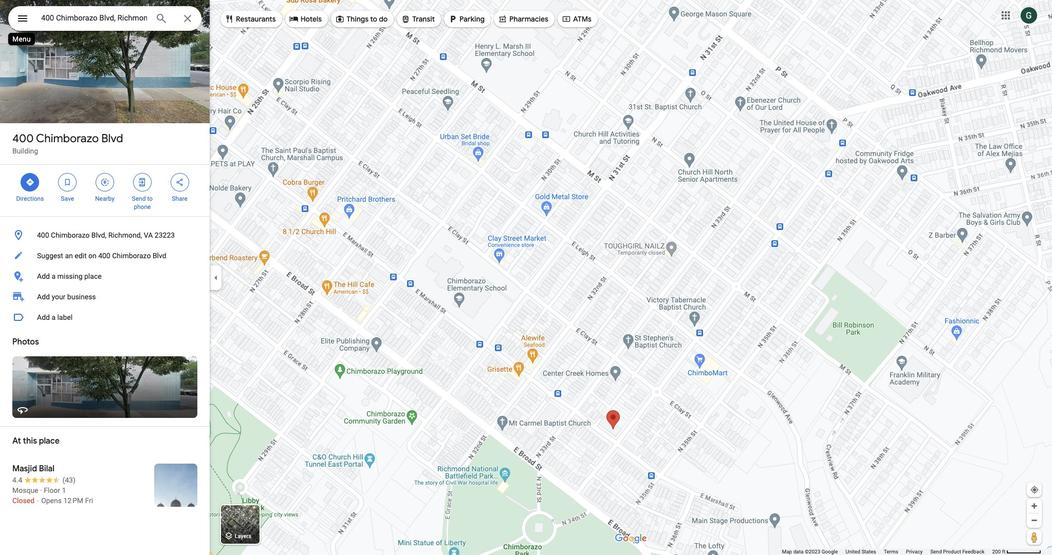 Task type: locate. For each thing, give the bounding box(es) containing it.
400 inside 400 chimborazo blvd building
[[12, 132, 34, 146]]

1 horizontal spatial to
[[370, 14, 377, 24]]

1 vertical spatial a
[[52, 314, 56, 322]]

1 horizontal spatial blvd
[[153, 252, 166, 260]]

0 horizontal spatial 400
[[12, 132, 34, 146]]

google account: greg robinson  
(robinsongreg175@gmail.com) image
[[1021, 7, 1037, 23]]

a left the label at the left of page
[[52, 314, 56, 322]]

1 vertical spatial blvd
[[153, 252, 166, 260]]

200
[[992, 549, 1001, 555]]

actions for 400 chimborazo blvd region
[[0, 165, 210, 216]]

to
[[370, 14, 377, 24], [147, 195, 153, 203]]

suggest an edit on 400 chimborazo blvd button
[[0, 246, 210, 266]]

footer
[[782, 549, 992, 556]]

things
[[346, 14, 369, 24]]

business
[[67, 293, 96, 301]]

2 vertical spatial add
[[37, 314, 50, 322]]

add a missing place button
[[0, 266, 210, 287]]

united states
[[846, 549, 876, 555]]

send inside send to phone
[[132, 195, 146, 203]]

add your business
[[37, 293, 96, 301]]


[[63, 177, 72, 188]]

400
[[12, 132, 34, 146], [37, 231, 49, 240], [98, 252, 110, 260]]

0 vertical spatial to
[[370, 14, 377, 24]]

blvd up 
[[101, 132, 123, 146]]

masjid bilal
[[12, 464, 54, 474]]

google maps element
[[0, 0, 1052, 556]]

hotels
[[301, 14, 322, 24]]

send inside button
[[930, 549, 942, 555]]

united
[[846, 549, 860, 555]]

add
[[37, 272, 50, 281], [37, 293, 50, 301], [37, 314, 50, 322]]


[[401, 13, 410, 25]]

·
[[40, 487, 42, 495]]

chimborazo inside suggest an edit on 400 chimborazo blvd button
[[112, 252, 151, 260]]

0 vertical spatial blvd
[[101, 132, 123, 146]]

on
[[88, 252, 96, 260]]

phone
[[134, 204, 151, 211]]

chimborazo inside 400 chimborazo blvd building
[[36, 132, 99, 146]]

400 right on
[[98, 252, 110, 260]]

2 vertical spatial 400
[[98, 252, 110, 260]]


[[289, 13, 298, 25]]

chimborazo up an
[[51, 231, 90, 240]]

2 vertical spatial chimborazo
[[112, 252, 151, 260]]

masjid
[[12, 464, 37, 474]]

nearby
[[95, 195, 115, 203]]

zoom out image
[[1031, 517, 1038, 525]]

none field inside 400 chimborazo blvd, richmond, va 23223 field
[[41, 12, 147, 24]]

400 inside suggest an edit on 400 chimborazo blvd button
[[98, 252, 110, 260]]

chimborazo down richmond,
[[112, 252, 151, 260]]

400 for blvd,
[[37, 231, 49, 240]]

1 add from the top
[[37, 272, 50, 281]]

to up phone
[[147, 195, 153, 203]]

add left the label at the left of page
[[37, 314, 50, 322]]

an
[[65, 252, 73, 260]]

a left missing
[[52, 272, 56, 281]]

to left do
[[370, 14, 377, 24]]

a
[[52, 272, 56, 281], [52, 314, 56, 322]]

200 ft
[[992, 549, 1006, 555]]

2 horizontal spatial 400
[[98, 252, 110, 260]]

1
[[62, 487, 66, 495]]

add for add your business
[[37, 293, 50, 301]]

400 chimborazo blvd building
[[12, 132, 123, 155]]

1 vertical spatial 400
[[37, 231, 49, 240]]

2 add from the top
[[37, 293, 50, 301]]

400 chimborazo blvd, richmond, va 23223
[[37, 231, 175, 240]]


[[100, 177, 109, 188]]

4.4
[[12, 476, 22, 485]]

send
[[132, 195, 146, 203], [930, 549, 942, 555]]

send up phone
[[132, 195, 146, 203]]

1 a from the top
[[52, 272, 56, 281]]

400 chimborazo blvd, richmond, va 23223 button
[[0, 225, 210, 246]]

add a missing place
[[37, 272, 102, 281]]


[[562, 13, 571, 25]]

mosque
[[12, 487, 38, 495]]

mosque · floor 1 closed ⋅ opens 12 pm fri
[[12, 487, 93, 505]]

None field
[[41, 12, 147, 24]]

1 vertical spatial place
[[39, 436, 60, 447]]

share
[[172, 195, 188, 203]]

3 add from the top
[[37, 314, 50, 322]]

chimborazo
[[36, 132, 99, 146], [51, 231, 90, 240], [112, 252, 151, 260]]

edit
[[75, 252, 87, 260]]

 pharmacies
[[498, 13, 548, 25]]

0 horizontal spatial blvd
[[101, 132, 123, 146]]

0 vertical spatial 400
[[12, 132, 34, 146]]

0 horizontal spatial to
[[147, 195, 153, 203]]

place right this
[[39, 436, 60, 447]]

0 vertical spatial add
[[37, 272, 50, 281]]

blvd
[[101, 132, 123, 146], [153, 252, 166, 260]]

0 vertical spatial send
[[132, 195, 146, 203]]

missing
[[57, 272, 83, 281]]

suggest
[[37, 252, 63, 260]]

 restaurants
[[225, 13, 276, 25]]

1 horizontal spatial send
[[930, 549, 942, 555]]

add down suggest
[[37, 272, 50, 281]]

add a label
[[37, 314, 73, 322]]

show street view coverage image
[[1027, 530, 1042, 545]]

1 vertical spatial to
[[147, 195, 153, 203]]

1 vertical spatial send
[[930, 549, 942, 555]]

1 vertical spatial chimborazo
[[51, 231, 90, 240]]

1 horizontal spatial place
[[84, 272, 102, 281]]

chimborazo inside 400 chimborazo blvd, richmond, va 23223 'button'
[[51, 231, 90, 240]]

blvd down 23223
[[153, 252, 166, 260]]

save
[[61, 195, 74, 203]]

chimborazo up 
[[36, 132, 99, 146]]

0 vertical spatial place
[[84, 272, 102, 281]]

send left product
[[930, 549, 942, 555]]

1 horizontal spatial 400
[[37, 231, 49, 240]]

map data ©2023 google
[[782, 549, 838, 555]]

400 up building
[[12, 132, 34, 146]]

400 inside 400 chimborazo blvd, richmond, va 23223 'button'
[[37, 231, 49, 240]]

at
[[12, 436, 21, 447]]

2 a from the top
[[52, 314, 56, 322]]

at this place
[[12, 436, 60, 447]]

0 vertical spatial a
[[52, 272, 56, 281]]

footer containing map data ©2023 google
[[782, 549, 992, 556]]

⋅
[[36, 497, 39, 505]]

place down on
[[84, 272, 102, 281]]

0 vertical spatial chimborazo
[[36, 132, 99, 146]]

to inside  things to do
[[370, 14, 377, 24]]

23223
[[155, 231, 175, 240]]

terms
[[884, 549, 898, 555]]

0 horizontal spatial send
[[132, 195, 146, 203]]

©2023
[[805, 549, 820, 555]]

1 vertical spatial add
[[37, 293, 50, 301]]

add left your
[[37, 293, 50, 301]]

send for send to phone
[[132, 195, 146, 203]]

12 pm
[[63, 497, 83, 505]]

400 up suggest
[[37, 231, 49, 240]]



Task type: describe. For each thing, give the bounding box(es) containing it.
label
[[57, 314, 73, 322]]

footer inside google maps element
[[782, 549, 992, 556]]


[[225, 13, 234, 25]]

400 chimborazo blvd main content
[[0, 0, 210, 556]]

ft
[[1002, 549, 1006, 555]]

blvd inside button
[[153, 252, 166, 260]]

floor
[[44, 487, 60, 495]]

to inside send to phone
[[147, 195, 153, 203]]

collapse side panel image
[[210, 272, 222, 283]]


[[16, 11, 29, 26]]

a for label
[[52, 314, 56, 322]]

restaurants
[[236, 14, 276, 24]]

pharmacies
[[509, 14, 548, 24]]

0 horizontal spatial place
[[39, 436, 60, 447]]

add your business link
[[0, 287, 210, 307]]

directions
[[16, 195, 44, 203]]


[[498, 13, 507, 25]]

closed
[[12, 497, 34, 505]]

add for add a label
[[37, 314, 50, 322]]

blvd,
[[91, 231, 106, 240]]

400 Chimborazo Blvd, Richmond, VA 23223 field
[[8, 6, 201, 31]]

layers
[[235, 534, 251, 540]]


[[175, 177, 184, 188]]

bilal
[[39, 464, 54, 474]]

data
[[793, 549, 804, 555]]

terms button
[[884, 549, 898, 556]]

4.4 stars 43 reviews image
[[12, 475, 75, 486]]

add a label button
[[0, 307, 210, 328]]

suggest an edit on 400 chimborazo blvd
[[37, 252, 166, 260]]

united states button
[[846, 549, 876, 556]]

 search field
[[8, 6, 201, 33]]

privacy button
[[906, 549, 923, 556]]

a for missing
[[52, 272, 56, 281]]

 hotels
[[289, 13, 322, 25]]

map
[[782, 549, 792, 555]]

 transit
[[401, 13, 435, 25]]

your
[[52, 293, 65, 301]]

zoom in image
[[1031, 503, 1038, 510]]

send for send product feedback
[[930, 549, 942, 555]]

chimborazo for blvd
[[36, 132, 99, 146]]

building
[[12, 147, 38, 155]]

place inside button
[[84, 272, 102, 281]]

 button
[[8, 6, 37, 33]]

send product feedback button
[[930, 549, 985, 556]]

transit
[[412, 14, 435, 24]]

states
[[862, 549, 876, 555]]

blvd inside 400 chimborazo blvd building
[[101, 132, 123, 146]]

show your location image
[[1030, 486, 1039, 495]]

google
[[822, 549, 838, 555]]

send product feedback
[[930, 549, 985, 555]]

richmond,
[[108, 231, 142, 240]]


[[138, 177, 147, 188]]

fri
[[85, 497, 93, 505]]

(43)
[[62, 476, 75, 485]]

privacy
[[906, 549, 923, 555]]

200 ft button
[[992, 549, 1041, 555]]

photos
[[12, 337, 39, 347]]

400 for blvd
[[12, 132, 34, 146]]

 things to do
[[335, 13, 388, 25]]

do
[[379, 14, 388, 24]]

this
[[23, 436, 37, 447]]

send to phone
[[132, 195, 153, 211]]


[[335, 13, 344, 25]]


[[448, 13, 457, 25]]


[[25, 177, 35, 188]]

va
[[144, 231, 153, 240]]

atms
[[573, 14, 592, 24]]

 parking
[[448, 13, 485, 25]]

add for add a missing place
[[37, 272, 50, 281]]

parking
[[460, 14, 485, 24]]

feedback
[[962, 549, 985, 555]]

product
[[943, 549, 961, 555]]

 atms
[[562, 13, 592, 25]]

chimborazo for blvd,
[[51, 231, 90, 240]]

opens
[[41, 497, 62, 505]]



Task type: vqa. For each thing, say whether or not it's contained in the screenshot.


